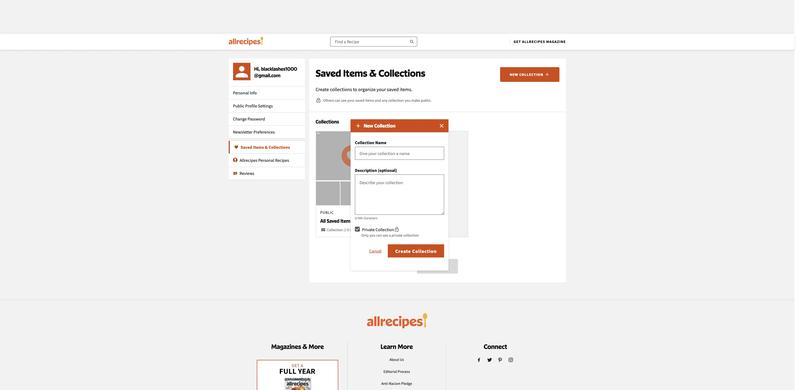 Task type: describe. For each thing, give the bounding box(es) containing it.
close button
[[435, 120, 449, 133]]

can inside create collection dialog
[[377, 233, 382, 238]]

description
[[355, 168, 377, 173]]

1 horizontal spatial your
[[377, 86, 386, 93]]

organize
[[359, 86, 376, 93]]

personal info
[[233, 90, 257, 96]]

0 vertical spatial collection
[[389, 98, 404, 103]]

only you can see a private collection
[[362, 233, 419, 238]]

items.
[[400, 86, 413, 93]]

cancel
[[370, 248, 382, 254]]

anti-racism pledge
[[382, 381, 413, 386]]

change password
[[233, 116, 265, 122]]

us
[[400, 358, 404, 362]]

characters
[[364, 216, 378, 220]]

Description (optional) text field
[[355, 175, 445, 215]]

& inside "footer" element
[[303, 343, 308, 351]]

0 horizontal spatial items
[[253, 145, 264, 150]]

0/300 characters
[[355, 216, 378, 220]]

about
[[390, 358, 400, 362]]

0 horizontal spatial your
[[348, 98, 355, 103]]

any
[[382, 98, 388, 103]]

to
[[353, 86, 358, 93]]

0/300
[[355, 216, 363, 220]]

0
[[348, 228, 349, 233]]

collection // 0 items
[[327, 228, 359, 233]]

private
[[392, 233, 403, 238]]

name
[[376, 140, 387, 145]]

reviews link
[[229, 167, 305, 180]]

0 vertical spatial items
[[344, 67, 368, 79]]

learn more
[[381, 343, 413, 351]]

0 horizontal spatial collections
[[269, 145, 290, 150]]

create collection button
[[388, 245, 445, 258]]

create collection dialog
[[351, 119, 449, 271]]

only
[[362, 233, 369, 238]]

newsletter preferences link
[[229, 126, 305, 139]]

change
[[233, 116, 247, 122]]

0 horizontal spatial saved items & collections
[[241, 145, 290, 150]]

0 vertical spatial can
[[335, 98, 341, 103]]

see inside create collection dialog
[[383, 233, 389, 238]]

create collection
[[396, 248, 437, 254]]

1 horizontal spatial new
[[416, 194, 425, 199]]

get allrecipes magazine
[[514, 39, 566, 44]]

create collections to organize your saved items.
[[316, 86, 413, 93]]

a
[[389, 233, 391, 238]]

new collection image
[[545, 72, 550, 77]]

0 vertical spatial &
[[370, 67, 377, 79]]

collection name
[[355, 140, 387, 145]]

make
[[412, 98, 421, 103]]

anti-
[[382, 381, 389, 386]]

editorial process
[[384, 369, 410, 374]]

cancel button
[[370, 248, 382, 254]]

0 vertical spatial personal
[[233, 90, 249, 96]]

public profile settings
[[233, 103, 273, 109]]

recipes
[[275, 158, 289, 163]]

newsletter
[[233, 129, 253, 135]]

others can see your saved items and any collection you make public.
[[324, 98, 432, 103]]

learn
[[381, 343, 397, 351]]

1 horizontal spatial personal
[[259, 158, 274, 163]]

blacklashes1000
[[261, 66, 297, 72]]

public profile settings link
[[229, 99, 305, 112]]

1 vertical spatial &
[[265, 145, 268, 150]]

0 horizontal spatial items
[[350, 228, 359, 233]]

collection inside button
[[413, 248, 437, 254]]

footer element
[[248, 343, 547, 390]]

about us
[[390, 358, 404, 362]]

process
[[398, 369, 410, 374]]

create for create collection
[[396, 248, 411, 254]]

get allrecipes magazine link
[[514, 39, 566, 44]]

info
[[250, 90, 257, 96]]

anti-racism pledge link
[[382, 381, 413, 386]]

new collection inside create collection dialog
[[364, 123, 396, 129]]

editorial process link
[[384, 369, 410, 374]]

0 vertical spatial you
[[405, 98, 411, 103]]



Task type: locate. For each thing, give the bounding box(es) containing it.
1 vertical spatial see
[[383, 233, 389, 238]]

0 horizontal spatial allrecipes
[[240, 158, 258, 163]]

1 vertical spatial can
[[377, 233, 382, 238]]

1 vertical spatial items
[[253, 145, 264, 150]]

collection
[[375, 123, 396, 129], [355, 140, 375, 145], [426, 194, 448, 199], [376, 227, 394, 232], [327, 228, 343, 233], [413, 248, 437, 254]]

1 horizontal spatial saved items & collections
[[316, 67, 426, 79]]

allrecipes right get
[[523, 39, 546, 44]]

saved inside "saved items & collections" link
[[241, 145, 253, 150]]

editorial
[[384, 369, 397, 374]]

public.
[[421, 98, 432, 103]]

items
[[344, 67, 368, 79], [253, 145, 264, 150]]

1 vertical spatial collections
[[316, 119, 339, 125]]

allrecipes up reviews
[[240, 158, 258, 163]]

0 vertical spatial new
[[364, 123, 374, 129]]

1 vertical spatial personal
[[259, 158, 274, 163]]

0 horizontal spatial personal
[[233, 90, 249, 96]]

1 horizontal spatial can
[[377, 233, 382, 238]]

1 vertical spatial collection
[[404, 233, 419, 238]]

1 horizontal spatial see
[[383, 233, 389, 238]]

collection inside dialog
[[404, 233, 419, 238]]

your up and
[[377, 86, 386, 93]]

0 vertical spatial see
[[342, 98, 347, 103]]

personal left 'info'
[[233, 90, 249, 96]]

0 vertical spatial saved
[[387, 86, 399, 93]]

0 horizontal spatial &
[[265, 145, 268, 150]]

saved items & collections link
[[229, 141, 305, 154]]

& up organize
[[370, 67, 377, 79]]

&
[[370, 67, 377, 79], [265, 145, 268, 150], [303, 343, 308, 351]]

collection right private
[[404, 233, 419, 238]]

saved items & collections up allrecipes personal recipes
[[241, 145, 290, 150]]

about us link
[[390, 358, 404, 362]]

search image
[[410, 39, 415, 45]]

//
[[344, 228, 347, 233]]

your
[[377, 86, 386, 93], [348, 98, 355, 103]]

1 vertical spatial saved
[[356, 98, 365, 103]]

others
[[324, 98, 334, 103]]

private collection
[[362, 227, 394, 232]]

personal down "saved items & collections" link on the left top of page
[[259, 158, 274, 163]]

items up allrecipes personal recipes
[[253, 145, 264, 150]]

(optional)
[[378, 168, 397, 173]]

collections up items.
[[379, 67, 426, 79]]

saved items & collections up organize
[[316, 67, 426, 79]]

1 horizontal spatial more
[[398, 343, 413, 351]]

0 vertical spatial collections
[[379, 67, 426, 79]]

see
[[342, 98, 347, 103], [383, 233, 389, 238]]

can right others
[[335, 98, 341, 103]]

collection right any
[[389, 98, 404, 103]]

0 vertical spatial items
[[366, 98, 375, 103]]

1 horizontal spatial collections
[[316, 119, 339, 125]]

1 vertical spatial you
[[370, 233, 376, 238]]

1 horizontal spatial &
[[303, 343, 308, 351]]

more
[[309, 343, 324, 351], [398, 343, 413, 351]]

create
[[316, 86, 329, 93], [396, 248, 411, 254]]

0 horizontal spatial saved
[[241, 145, 253, 150]]

magazines
[[271, 343, 301, 351]]

collections
[[379, 67, 426, 79], [316, 119, 339, 125], [269, 145, 290, 150]]

blacklashes1000 @gmail.com
[[254, 66, 297, 78]]

personal info link
[[229, 86, 305, 99]]

saved items & collections
[[316, 67, 426, 79], [241, 145, 290, 150]]

1 vertical spatial create
[[396, 248, 411, 254]]

0 vertical spatial saved
[[316, 67, 342, 79]]

1 vertical spatial your
[[348, 98, 355, 103]]

see left a
[[383, 233, 389, 238]]

settings
[[258, 103, 273, 109]]

1 horizontal spatial items
[[366, 98, 375, 103]]

2 horizontal spatial &
[[370, 67, 377, 79]]

magazines & more
[[271, 343, 324, 351]]

0 vertical spatial your
[[377, 86, 386, 93]]

add image
[[355, 122, 364, 130]]

saved
[[387, 86, 399, 93], [356, 98, 365, 103]]

password
[[248, 116, 265, 122]]

saved left items.
[[387, 86, 399, 93]]

collection
[[389, 98, 404, 103], [404, 233, 419, 238]]

items
[[366, 98, 375, 103], [350, 228, 359, 233]]

public
[[233, 103, 245, 109]]

0 horizontal spatial you
[[370, 233, 376, 238]]

1 vertical spatial saved
[[241, 145, 253, 150]]

1 horizontal spatial saved
[[316, 67, 342, 79]]

close image
[[439, 123, 445, 129]]

2 vertical spatial &
[[303, 343, 308, 351]]

2 vertical spatial collections
[[269, 145, 290, 150]]

section
[[0, 4, 795, 29]]

1 horizontal spatial create
[[396, 248, 411, 254]]

private
[[362, 227, 375, 232]]

0 horizontal spatial new
[[364, 123, 374, 129]]

new inside create collection dialog
[[364, 123, 374, 129]]

1 horizontal spatial you
[[405, 98, 411, 103]]

0 vertical spatial saved items & collections
[[316, 67, 426, 79]]

items up 'to'
[[344, 67, 368, 79]]

2 more from the left
[[398, 343, 413, 351]]

0 horizontal spatial new collection
[[364, 123, 396, 129]]

reviews
[[240, 171, 255, 176]]

create up others
[[316, 86, 329, 93]]

personal
[[233, 90, 249, 96], [259, 158, 274, 163]]

collections down others
[[316, 119, 339, 125]]

0 horizontal spatial create
[[316, 86, 329, 93]]

0 vertical spatial create
[[316, 86, 329, 93]]

you inside create collection dialog
[[370, 233, 376, 238]]

saved down create collections to organize your saved items.
[[356, 98, 365, 103]]

collections up recipes
[[269, 145, 290, 150]]

profile
[[245, 103, 257, 109]]

& right the magazines
[[303, 343, 308, 351]]

pledge
[[402, 381, 413, 386]]

new collection
[[364, 123, 396, 129], [416, 194, 448, 199]]

1 vertical spatial items
[[350, 228, 359, 233]]

1 vertical spatial allrecipes
[[240, 158, 258, 163]]

new
[[364, 123, 374, 129], [416, 194, 425, 199]]

items right 0
[[350, 228, 359, 233]]

you left make
[[405, 98, 411, 103]]

get
[[514, 39, 522, 44]]

1 more from the left
[[309, 343, 324, 351]]

preferences
[[254, 129, 275, 135]]

collections
[[330, 86, 352, 93]]

0 vertical spatial new collection
[[364, 123, 396, 129]]

saved up collections
[[316, 67, 342, 79]]

you down private
[[370, 233, 376, 238]]

0 vertical spatial allrecipes
[[523, 39, 546, 44]]

see down collections
[[342, 98, 347, 103]]

Collection Name field
[[355, 147, 445, 160]]

2 horizontal spatial collections
[[379, 67, 426, 79]]

0 horizontal spatial more
[[309, 343, 324, 351]]

Search text field
[[331, 37, 418, 47]]

@gmail.com
[[254, 73, 281, 78]]

items left and
[[366, 98, 375, 103]]

1 vertical spatial saved items & collections
[[241, 145, 290, 150]]

1 horizontal spatial items
[[344, 67, 368, 79]]

hi,
[[254, 66, 261, 72]]

you
[[405, 98, 411, 103], [370, 233, 376, 238]]

magazine
[[547, 39, 566, 44]]

1 horizontal spatial new collection
[[416, 194, 448, 199]]

can
[[335, 98, 341, 103], [377, 233, 382, 238]]

allrecipes personal recipes
[[240, 158, 289, 163]]

connect
[[484, 343, 508, 351]]

0 horizontal spatial saved
[[356, 98, 365, 103]]

0 horizontal spatial can
[[335, 98, 341, 103]]

saved
[[316, 67, 342, 79], [241, 145, 253, 150]]

can down private collection
[[377, 233, 382, 238]]

0 horizontal spatial see
[[342, 98, 347, 103]]

allrecipes
[[523, 39, 546, 44], [240, 158, 258, 163]]

change password link
[[229, 112, 305, 126]]

newsletter preferences
[[233, 129, 275, 135]]

1 vertical spatial new
[[416, 194, 425, 199]]

& up the 'allrecipes personal recipes' link
[[265, 145, 268, 150]]

1 horizontal spatial allrecipes
[[523, 39, 546, 44]]

allrecipes personal recipes link
[[229, 154, 305, 167]]

create inside button
[[396, 248, 411, 254]]

description (optional)
[[355, 168, 397, 173]]

create down private
[[396, 248, 411, 254]]

and
[[375, 98, 381, 103]]

your down 'to'
[[348, 98, 355, 103]]

create for create collections to organize your saved items.
[[316, 86, 329, 93]]

1 horizontal spatial saved
[[387, 86, 399, 93]]

1 vertical spatial new collection
[[416, 194, 448, 199]]

saved down newsletter at the left of page
[[241, 145, 253, 150]]

racism
[[389, 381, 401, 386]]



Task type: vqa. For each thing, say whether or not it's contained in the screenshot.
the top New Collection
yes



